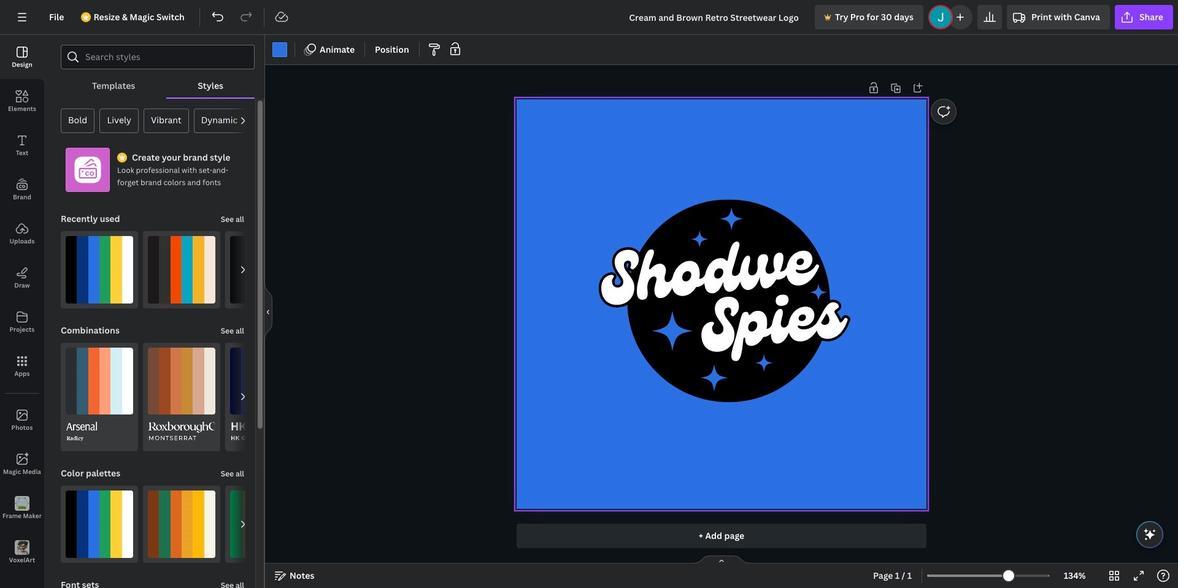 Task type: vqa. For each thing, say whether or not it's contained in the screenshot.
Side Panel 'tab list'
yes



Task type: locate. For each thing, give the bounding box(es) containing it.
apply style image
[[66, 236, 133, 304], [148, 236, 215, 304], [230, 236, 298, 304], [66, 491, 133, 558], [148, 491, 215, 558], [230, 491, 298, 558]]

main menu bar
[[0, 0, 1178, 35]]

Search styles search field
[[85, 45, 230, 69]]

Zoom button
[[1055, 566, 1095, 586]]

#2b70e4 image
[[273, 42, 287, 57]]

Design title text field
[[619, 5, 810, 29]]



Task type: describe. For each thing, give the bounding box(es) containing it.
show pages image
[[692, 555, 751, 565]]

hide image
[[265, 282, 273, 341]]

side panel tab list
[[0, 35, 44, 575]]



